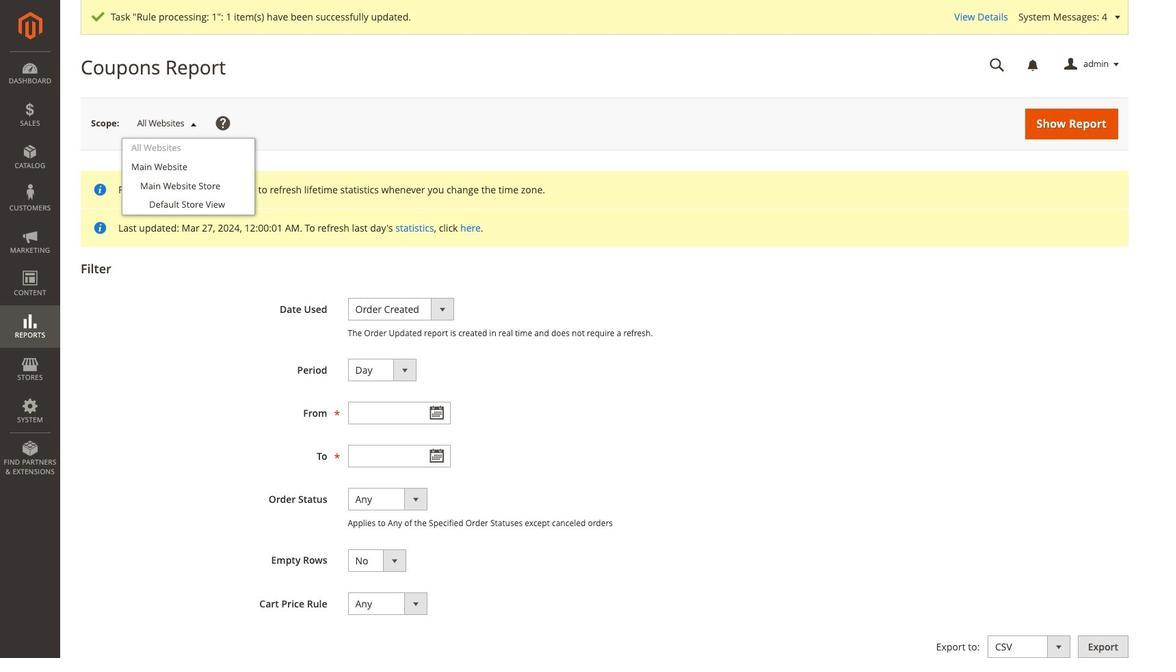 Task type: locate. For each thing, give the bounding box(es) containing it.
menu bar
[[0, 51, 60, 484]]

None text field
[[980, 53, 1014, 77], [348, 402, 450, 425], [348, 445, 450, 468], [980, 53, 1014, 77], [348, 402, 450, 425], [348, 445, 450, 468]]



Task type: describe. For each thing, give the bounding box(es) containing it.
magento admin panel image
[[18, 12, 42, 40]]



